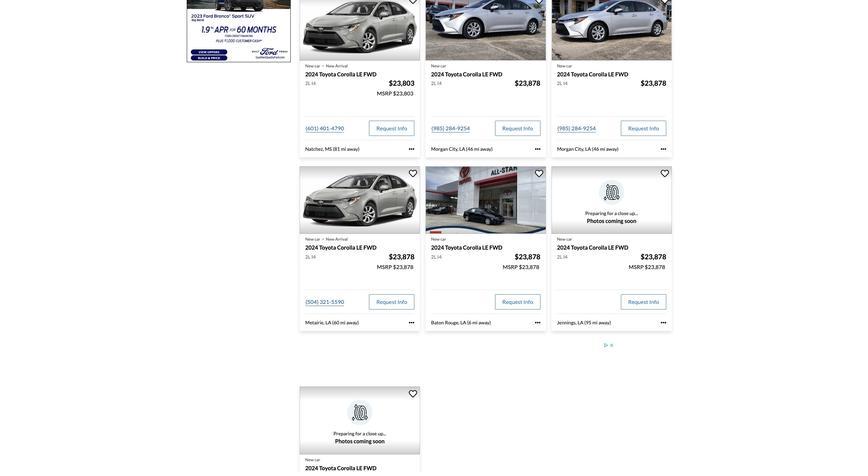 Task type: locate. For each thing, give the bounding box(es) containing it.
info for 'request info' button related to (601) 401-4790 "button"
[[397, 125, 407, 132]]

1 horizontal spatial (985)
[[557, 125, 570, 132]]

284-
[[446, 125, 457, 132], [571, 125, 583, 132]]

0 vertical spatial $23,803
[[389, 79, 415, 87]]

metairie, la (60 mi away)
[[305, 320, 359, 326]]

2024
[[305, 71, 318, 78], [431, 71, 444, 78], [557, 71, 570, 78], [305, 245, 318, 251], [431, 245, 444, 251], [557, 245, 570, 251], [305, 466, 318, 472]]

request info
[[376, 125, 407, 132], [502, 125, 533, 132], [628, 125, 659, 132], [376, 299, 407, 305], [502, 299, 533, 305], [628, 299, 659, 305]]

(504) 321-5590 button
[[305, 295, 344, 310]]

mi
[[341, 146, 346, 152], [474, 146, 479, 152], [600, 146, 605, 152], [340, 320, 345, 326], [472, 320, 478, 326], [592, 320, 598, 326]]

$23,803 msrp $23,803
[[377, 79, 415, 97]]

1 horizontal spatial morgan city, la (46 mi away)
[[557, 146, 619, 152]]

1 9254 from the left
[[457, 125, 470, 132]]

(985) 284-9254 for 1st (985) 284-9254 'button' from right
[[557, 125, 596, 132]]

le
[[356, 71, 362, 78], [482, 71, 488, 78], [608, 71, 614, 78], [356, 245, 362, 251], [482, 245, 488, 251], [608, 245, 614, 251], [356, 466, 362, 472]]

1 vertical spatial arrival
[[335, 237, 348, 242]]

2 new car · new arrival 2024 toyota corolla le fwd from the top
[[305, 233, 377, 251]]

(985) 284-9254 button
[[431, 121, 470, 136], [557, 121, 596, 136]]

1 (46 from the left
[[466, 146, 473, 152]]

1 horizontal spatial advertisement region
[[362, 343, 615, 374]]

1 horizontal spatial (985) 284-9254 button
[[557, 121, 596, 136]]

white 2024 toyota corolla le fwd sedan front-wheel drive continuously variable transmission image
[[300, 167, 420, 234]]

2l i4
[[305, 81, 316, 86], [431, 81, 442, 86], [557, 81, 568, 86], [305, 254, 316, 260], [431, 254, 442, 260], [557, 254, 568, 260]]

1 horizontal spatial (985) 284-9254
[[557, 125, 596, 132]]

0 horizontal spatial morgan city, la (46 mi away)
[[431, 146, 493, 152]]

info
[[397, 125, 407, 132], [523, 125, 533, 132], [649, 125, 659, 132], [397, 299, 407, 305], [523, 299, 533, 305], [649, 299, 659, 305]]

advertisement region
[[187, 0, 291, 62], [362, 343, 615, 374]]

natchez,
[[305, 146, 324, 152]]

1 horizontal spatial (46
[[592, 146, 599, 152]]

1 horizontal spatial morgan
[[557, 146, 574, 152]]

new car 2024 toyota corolla le fwd
[[431, 63, 502, 78], [557, 63, 628, 78], [431, 237, 502, 251], [557, 237, 628, 251], [305, 458, 377, 472]]

$23,878 msrp $23,878 for (95 mi away)
[[629, 253, 666, 270]]

0 vertical spatial advertisement region
[[187, 0, 291, 62]]

0 horizontal spatial city,
[[449, 146, 458, 152]]

fwd
[[363, 71, 377, 78], [489, 71, 502, 78], [615, 71, 628, 78], [363, 245, 377, 251], [489, 245, 502, 251], [615, 245, 628, 251], [363, 466, 377, 472]]

0 horizontal spatial morgan
[[431, 146, 448, 152]]

2l
[[305, 81, 311, 86], [431, 81, 436, 86], [557, 81, 562, 86], [305, 254, 311, 260], [431, 254, 436, 260], [557, 254, 562, 260]]

2 classic silver metallic 2024 toyota corolla le fwd sedan front-wheel drive null image from the left
[[551, 0, 672, 61]]

jennings,
[[557, 320, 577, 326]]

i4 for 2024 toyota corolla le fwd sedan front-wheel drive continuously variable transmission image at top
[[311, 81, 316, 86]]

0 horizontal spatial classic silver metallic 2024 toyota corolla le fwd sedan front-wheel drive null image
[[426, 0, 546, 61]]

natchez, ms (81 mi away)
[[305, 146, 360, 152]]

la
[[459, 146, 465, 152], [585, 146, 591, 152], [325, 320, 331, 326], [460, 320, 466, 326], [578, 320, 583, 326]]

0 horizontal spatial $23,878 msrp $23,878
[[377, 253, 415, 270]]

new
[[305, 63, 314, 69], [326, 63, 334, 69], [431, 63, 440, 69], [557, 63, 566, 69], [305, 237, 314, 242], [326, 237, 334, 242], [431, 237, 440, 242], [557, 237, 566, 242], [305, 458, 314, 463]]

2 horizontal spatial $23,878 msrp $23,878
[[629, 253, 666, 270]]

msrp inside $23,803 msrp $23,803
[[377, 90, 392, 97]]

0 horizontal spatial (985) 284-9254
[[431, 125, 470, 132]]

$23,803
[[389, 79, 415, 87], [393, 90, 413, 97]]

baton
[[431, 320, 444, 326]]

new car 2024 toyota corolla le fwd for classic silver metallic 2024 toyota corolla le fwd sedan front-wheel drive null image associated with 'request info' button for 1st (985) 284-9254 'button' from right
[[557, 63, 628, 78]]

0 vertical spatial vehicle photo unavailable image
[[551, 167, 672, 234]]

msrp for metairie, la (60 mi away)
[[377, 264, 392, 270]]

(985) for 1st (985) 284-9254 'button' from right
[[557, 125, 570, 132]]

1 (985) 284-9254 button from the left
[[431, 121, 470, 136]]

request info for 1st (985) 284-9254 'button' from left's 'request info' button
[[502, 125, 533, 132]]

(601) 401-4790 button
[[305, 121, 344, 136]]

1 horizontal spatial city,
[[575, 146, 584, 152]]

new car · new arrival 2024 toyota corolla le fwd for $23,803
[[305, 59, 377, 78]]

(46 for 1st (985) 284-9254 'button' from left
[[466, 146, 473, 152]]

1 classic silver metallic 2024 toyota corolla le fwd sedan front-wheel drive null image from the left
[[426, 0, 546, 61]]

$23,878
[[515, 79, 540, 87], [641, 79, 666, 87], [389, 253, 415, 261], [515, 253, 540, 261], [641, 253, 666, 261], [393, 264, 413, 270], [519, 264, 539, 270], [645, 264, 665, 270]]

i4 for classic silver metallic 2024 toyota corolla le fwd sedan front-wheel drive null image corresponding to 1st (985) 284-9254 'button' from left's 'request info' button
[[437, 81, 442, 86]]

2l for (504) 321-5590 button
[[305, 254, 311, 260]]

toyota
[[319, 71, 336, 78], [445, 71, 462, 78], [571, 71, 588, 78], [319, 245, 336, 251], [445, 245, 462, 251], [571, 245, 588, 251], [319, 466, 336, 472]]

·
[[322, 59, 325, 71], [322, 233, 325, 245]]

1 horizontal spatial ellipsis h image
[[535, 147, 540, 152]]

arrival for $23,803
[[335, 63, 348, 69]]

2024 toyota corolla le fwd sedan front-wheel drive continuously variable transmission image
[[300, 0, 420, 61]]

morgan
[[431, 146, 448, 152], [557, 146, 574, 152]]

classic silver metallic 2024 toyota corolla le fwd sedan front-wheel drive null image for 'request info' button for 1st (985) 284-9254 'button' from right
[[551, 0, 672, 61]]

away)
[[347, 146, 360, 152], [480, 146, 493, 152], [606, 146, 619, 152], [346, 320, 359, 326], [478, 320, 491, 326], [599, 320, 611, 326]]

new car · new arrival 2024 toyota corolla le fwd for $23,878
[[305, 233, 377, 251]]

2 morgan city, la (46 mi away) from the left
[[557, 146, 619, 152]]

$23,878 msrp $23,878
[[377, 253, 415, 270], [503, 253, 540, 270], [629, 253, 666, 270]]

msrp for jennings, la (95 mi away)
[[629, 264, 644, 270]]

city,
[[449, 146, 458, 152], [575, 146, 584, 152]]

· for $23,803
[[322, 59, 325, 71]]

arrival
[[335, 63, 348, 69], [335, 237, 348, 242]]

2l i4 for (601) 401-4790 "button"
[[305, 81, 316, 86]]

1 morgan city, la (46 mi away) from the left
[[431, 146, 493, 152]]

1 · from the top
[[322, 59, 325, 71]]

2l i4 for 1st (985) 284-9254 'button' from right
[[557, 81, 568, 86]]

1 horizontal spatial 9254
[[583, 125, 596, 132]]

request info button for (504) 321-5590 button
[[369, 295, 415, 310]]

0 horizontal spatial (985) 284-9254 button
[[431, 121, 470, 136]]

request
[[376, 125, 396, 132], [502, 125, 522, 132], [628, 125, 648, 132], [376, 299, 396, 305], [502, 299, 522, 305], [628, 299, 648, 305]]

0 horizontal spatial (46
[[466, 146, 473, 152]]

1 arrival from the top
[[335, 63, 348, 69]]

info for 1st (985) 284-9254 'button' from left's 'request info' button
[[523, 125, 533, 132]]

car
[[315, 63, 320, 69], [440, 63, 446, 69], [566, 63, 572, 69], [315, 237, 320, 242], [440, 237, 446, 242], [566, 237, 572, 242], [315, 458, 320, 463]]

0 horizontal spatial (985)
[[431, 125, 444, 132]]

9254
[[457, 125, 470, 132], [583, 125, 596, 132]]

(46
[[466, 146, 473, 152], [592, 146, 599, 152]]

$23,878 msrp $23,878 for (6 mi away)
[[503, 253, 540, 270]]

(985) 284-9254
[[431, 125, 470, 132], [557, 125, 596, 132]]

2l for 1st (985) 284-9254 'button' from left
[[431, 81, 436, 86]]

ellipsis h image
[[661, 147, 666, 152], [409, 320, 415, 326], [535, 320, 540, 326], [661, 320, 666, 326]]

2l for (601) 401-4790 "button"
[[305, 81, 311, 86]]

2 (985) 284-9254 from the left
[[557, 125, 596, 132]]

2 ellipsis h image from the left
[[535, 147, 540, 152]]

2 (46 from the left
[[592, 146, 599, 152]]

(504)
[[306, 299, 319, 305]]

1 vertical spatial vehicle photo unavailable image
[[300, 387, 420, 455]]

midnight black metallic 2024 toyota corolla le fwd sedan front-wheel drive continuously variable transmission image
[[426, 167, 546, 234]]

i4
[[311, 81, 316, 86], [437, 81, 442, 86], [563, 81, 568, 86], [311, 254, 316, 260], [437, 254, 442, 260], [563, 254, 568, 260]]

0 vertical spatial ·
[[322, 59, 325, 71]]

3 $23,878 msrp $23,878 from the left
[[629, 253, 666, 270]]

ellipsis h image
[[409, 147, 415, 152], [535, 147, 540, 152]]

(95
[[584, 320, 591, 326]]

(504) 321-5590
[[306, 299, 344, 305]]

0 vertical spatial new car · new arrival 2024 toyota corolla le fwd
[[305, 59, 377, 78]]

1 new car · new arrival 2024 toyota corolla le fwd from the top
[[305, 59, 377, 78]]

2 · from the top
[[322, 233, 325, 245]]

corolla
[[337, 71, 355, 78], [463, 71, 481, 78], [589, 71, 607, 78], [337, 245, 355, 251], [463, 245, 481, 251], [589, 245, 607, 251], [337, 466, 355, 472]]

morgan city, la (46 mi away)
[[431, 146, 493, 152], [557, 146, 619, 152]]

i4 for white 2024 toyota corolla le fwd sedan front-wheel drive continuously variable transmission image
[[311, 254, 316, 260]]

1 ellipsis h image from the left
[[409, 147, 415, 152]]

new car 2024 toyota corolla le fwd for top vehicle photo unavailable
[[557, 237, 628, 251]]

2 (985) from the left
[[557, 125, 570, 132]]

(985)
[[431, 125, 444, 132], [557, 125, 570, 132]]

0 horizontal spatial ellipsis h image
[[409, 147, 415, 152]]

1 $23,878 msrp $23,878 from the left
[[377, 253, 415, 270]]

0 horizontal spatial 284-
[[446, 125, 457, 132]]

msrp
[[377, 90, 392, 97], [377, 264, 392, 270], [503, 264, 518, 270], [629, 264, 644, 270]]

2 city, from the left
[[575, 146, 584, 152]]

0 horizontal spatial 9254
[[457, 125, 470, 132]]

1 horizontal spatial vehicle photo unavailable image
[[551, 167, 672, 234]]

morgan city, la (46 mi away) for 1st (985) 284-9254 'button' from right
[[557, 146, 619, 152]]

1 vertical spatial new car · new arrival 2024 toyota corolla le fwd
[[305, 233, 377, 251]]

2 arrival from the top
[[335, 237, 348, 242]]

2 284- from the left
[[571, 125, 583, 132]]

request info button
[[369, 121, 415, 136], [495, 121, 540, 136], [621, 121, 666, 136], [369, 295, 415, 310], [495, 295, 540, 310], [621, 295, 666, 310]]

classic silver metallic 2024 toyota corolla le fwd sedan front-wheel drive null image
[[426, 0, 546, 61], [551, 0, 672, 61]]

1 horizontal spatial classic silver metallic 2024 toyota corolla le fwd sedan front-wheel drive null image
[[551, 0, 672, 61]]

2l i4 for 1st (985) 284-9254 'button' from left
[[431, 81, 442, 86]]

1 (985) 284-9254 from the left
[[431, 125, 470, 132]]

0 vertical spatial arrival
[[335, 63, 348, 69]]

new car · new arrival 2024 toyota corolla le fwd
[[305, 59, 377, 78], [305, 233, 377, 251]]

vehicle photo unavailable image
[[551, 167, 672, 234], [300, 387, 420, 455]]

1 horizontal spatial 284-
[[571, 125, 583, 132]]

(46 for 1st (985) 284-9254 'button' from right
[[592, 146, 599, 152]]

1 horizontal spatial $23,878 msrp $23,878
[[503, 253, 540, 270]]

0 horizontal spatial vehicle photo unavailable image
[[300, 387, 420, 455]]

2 $23,878 msrp $23,878 from the left
[[503, 253, 540, 270]]

1 vertical spatial ·
[[322, 233, 325, 245]]

1 (985) from the left
[[431, 125, 444, 132]]



Task type: vqa. For each thing, say whether or not it's contained in the screenshot.
More Button related to 1204 W Center Ave, Denver, CO 80223         (2 mi)
no



Task type: describe. For each thing, give the bounding box(es) containing it.
baton rouge, la (6 mi away)
[[431, 320, 491, 326]]

i4 for classic silver metallic 2024 toyota corolla le fwd sedan front-wheel drive null image associated with 'request info' button for 1st (985) 284-9254 'button' from right
[[563, 81, 568, 86]]

1 vertical spatial $23,803
[[393, 90, 413, 97]]

request info for 'request info' button related to (601) 401-4790 "button"
[[376, 125, 407, 132]]

2 (985) 284-9254 button from the left
[[557, 121, 596, 136]]

ellipsis h image for morgan city, la (46 mi away)
[[661, 147, 666, 152]]

(985) 284-9254 for 1st (985) 284-9254 'button' from left
[[431, 125, 470, 132]]

info for 'request info' button corresponding to (504) 321-5590 button
[[397, 299, 407, 305]]

(6
[[467, 320, 471, 326]]

request info button for 1st (985) 284-9254 'button' from right
[[621, 121, 666, 136]]

2 9254 from the left
[[583, 125, 596, 132]]

1 vertical spatial advertisement region
[[362, 343, 615, 374]]

2l i4 for (504) 321-5590 button
[[305, 254, 316, 260]]

ellipsis h image for 2024
[[535, 147, 540, 152]]

request info for 'request info' button corresponding to (504) 321-5590 button
[[376, 299, 407, 305]]

request info button for (601) 401-4790 "button"
[[369, 121, 415, 136]]

i4 for top vehicle photo unavailable
[[563, 254, 568, 260]]

1 city, from the left
[[449, 146, 458, 152]]

rouge,
[[445, 320, 459, 326]]

4790
[[331, 125, 344, 132]]

5590
[[331, 299, 344, 305]]

ms
[[325, 146, 332, 152]]

(601)
[[306, 125, 319, 132]]

(60
[[332, 320, 339, 326]]

1 morgan from the left
[[431, 146, 448, 152]]

$23,878 msrp $23,878 for (60 mi away)
[[377, 253, 415, 270]]

request info button for 1st (985) 284-9254 'button' from left
[[495, 121, 540, 136]]

401-
[[320, 125, 331, 132]]

ellipsis h image for baton rouge, la (6 mi away)
[[535, 320, 540, 326]]

0 horizontal spatial advertisement region
[[187, 0, 291, 62]]

metairie,
[[305, 320, 325, 326]]

arrival for $23,878
[[335, 237, 348, 242]]

2 morgan from the left
[[557, 146, 574, 152]]

(601) 401-4790
[[306, 125, 344, 132]]

(81
[[333, 146, 340, 152]]

new car 2024 toyota corolla le fwd for midnight black metallic 2024 toyota corolla le fwd sedan front-wheel drive continuously variable transmission image
[[431, 237, 502, 251]]

1 284- from the left
[[446, 125, 457, 132]]

321-
[[320, 299, 331, 305]]

· for $23,878
[[322, 233, 325, 245]]

ellipsis h image for jennings, la (95 mi away)
[[661, 320, 666, 326]]

info for 'request info' button for 1st (985) 284-9254 'button' from right
[[649, 125, 659, 132]]

msrp for natchez, ms (81 mi away)
[[377, 90, 392, 97]]

i4 for midnight black metallic 2024 toyota corolla le fwd sedan front-wheel drive continuously variable transmission image
[[437, 254, 442, 260]]

morgan city, la (46 mi away) for 1st (985) 284-9254 'button' from left
[[431, 146, 493, 152]]

classic silver metallic 2024 toyota corolla le fwd sedan front-wheel drive null image for 1st (985) 284-9254 'button' from left's 'request info' button
[[426, 0, 546, 61]]

ellipsis h image for metairie, la (60 mi away)
[[409, 320, 415, 326]]

msrp for baton rouge, la (6 mi away)
[[503, 264, 518, 270]]

request info for 'request info' button for 1st (985) 284-9254 'button' from right
[[628, 125, 659, 132]]

2l for 1st (985) 284-9254 'button' from right
[[557, 81, 562, 86]]

ellipsis h image for ·
[[409, 147, 415, 152]]

(985) for 1st (985) 284-9254 'button' from left
[[431, 125, 444, 132]]

jennings, la (95 mi away)
[[557, 320, 611, 326]]

new car 2024 toyota corolla le fwd for classic silver metallic 2024 toyota corolla le fwd sedan front-wheel drive null image corresponding to 1st (985) 284-9254 'button' from left's 'request info' button
[[431, 63, 502, 78]]



